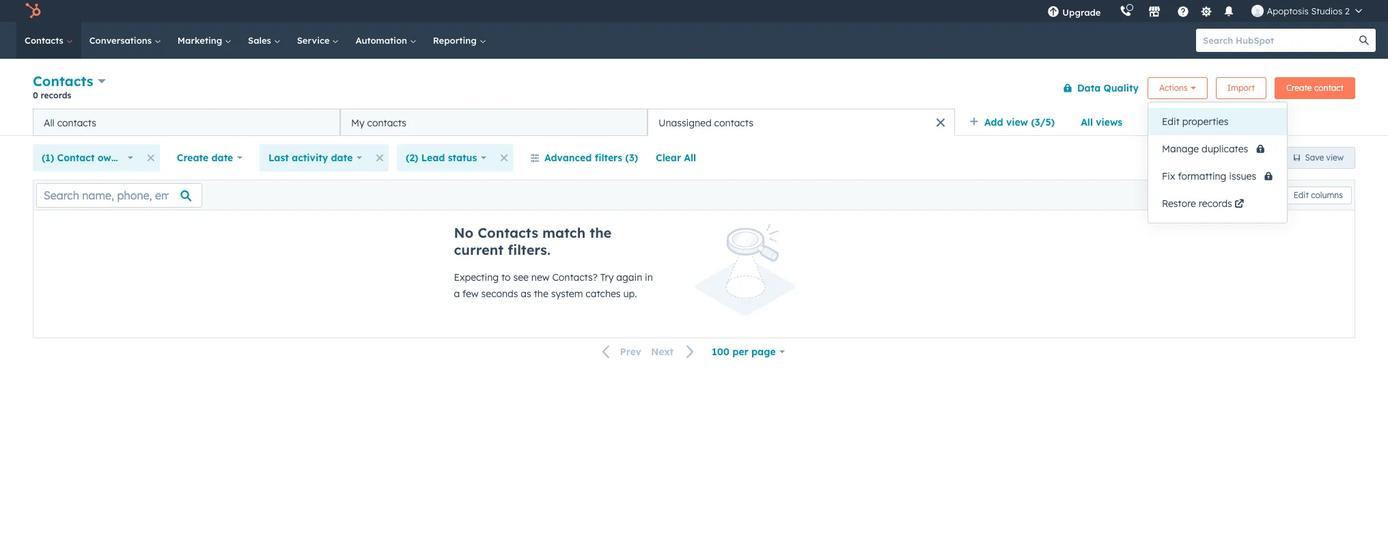Task type: describe. For each thing, give the bounding box(es) containing it.
last activity date
[[269, 152, 353, 164]]

date inside last activity date popup button
[[331, 152, 353, 164]]

search image
[[1360, 36, 1369, 45]]

all contacts button
[[33, 109, 340, 136]]

to
[[502, 271, 511, 284]]

next
[[651, 346, 674, 358]]

advanced filters (3) button
[[521, 144, 647, 172]]

marketplaces button
[[1141, 0, 1170, 22]]

100 per page button
[[703, 338, 794, 366]]

export
[[1242, 190, 1268, 200]]

catches
[[586, 288, 621, 300]]

conversations
[[89, 35, 154, 46]]

help button
[[1172, 0, 1196, 22]]

data
[[1078, 82, 1101, 94]]

date inside create date popup button
[[211, 152, 233, 164]]

(2)
[[406, 152, 419, 164]]

views
[[1096, 116, 1123, 128]]

all contacts
[[44, 117, 96, 129]]

search button
[[1353, 29, 1376, 52]]

my contacts button
[[340, 109, 648, 136]]

marketing
[[178, 35, 225, 46]]

save view button
[[1282, 147, 1356, 169]]

upgrade
[[1063, 7, 1101, 18]]

filters
[[595, 152, 623, 164]]

next button
[[646, 343, 703, 361]]

contact
[[1315, 82, 1344, 93]]

as
[[521, 288, 532, 300]]

records for 0 records
[[41, 90, 71, 100]]

all views link
[[1072, 109, 1132, 136]]

(3/5)
[[1031, 116, 1055, 128]]

1 horizontal spatial all
[[684, 152, 696, 164]]

(1)
[[42, 152, 54, 164]]

Search name, phone, email addresses, or company search field
[[36, 183, 202, 207]]

pagination navigation
[[594, 343, 703, 361]]

contacts inside contacts popup button
[[33, 72, 93, 90]]

again
[[617, 271, 643, 284]]

contacts for all contacts
[[57, 117, 96, 129]]

save view
[[1306, 152, 1344, 163]]

advanced filters (3)
[[545, 152, 638, 164]]

contact
[[57, 152, 95, 164]]

(1) contact owner
[[42, 152, 127, 164]]

try
[[601, 271, 614, 284]]

contacts link
[[16, 22, 81, 59]]

quality
[[1104, 82, 1139, 94]]

create for create date
[[177, 152, 209, 164]]

all views
[[1081, 116, 1123, 128]]

100 per page
[[712, 346, 776, 358]]

no
[[454, 224, 474, 241]]

import
[[1228, 82, 1255, 93]]

duplicates
[[1202, 143, 1249, 155]]

expecting to see new contacts? try again in a few seconds as the system catches up.
[[454, 271, 653, 300]]

apoptosis
[[1267, 5, 1309, 16]]

last activity date button
[[260, 144, 371, 172]]

create date button
[[168, 144, 252, 172]]

a
[[454, 288, 460, 300]]

edit columns
[[1294, 190, 1344, 200]]

restore records link
[[1149, 190, 1288, 217]]

sales link
[[240, 22, 289, 59]]

properties
[[1183, 115, 1229, 128]]

in
[[645, 271, 653, 284]]

all for all contacts
[[44, 117, 54, 129]]

save
[[1306, 152, 1325, 163]]

calling icon button
[[1115, 2, 1138, 20]]

up.
[[624, 288, 637, 300]]

restore records
[[1162, 197, 1233, 210]]

conversations link
[[81, 22, 169, 59]]

my
[[351, 117, 365, 129]]

contacts inside contacts link
[[25, 35, 66, 46]]

marketplaces image
[[1149, 6, 1161, 18]]

add view (3/5)
[[985, 116, 1055, 128]]

edit properties link
[[1149, 108, 1288, 135]]

export button
[[1234, 186, 1277, 204]]

hubspot link
[[16, 3, 51, 19]]

(2) lead status
[[406, 152, 477, 164]]

data quality button
[[1054, 74, 1140, 101]]

service
[[297, 35, 332, 46]]

lead
[[421, 152, 445, 164]]

0
[[33, 90, 38, 100]]

prev button
[[594, 343, 646, 361]]

my contacts
[[351, 117, 407, 129]]

contacts?
[[552, 271, 598, 284]]

fix formatting issues
[[1162, 170, 1259, 182]]



Task type: locate. For each thing, give the bounding box(es) containing it.
all down 0 records
[[44, 117, 54, 129]]

automation
[[356, 35, 410, 46]]

0 horizontal spatial all
[[44, 117, 54, 129]]

match
[[543, 224, 586, 241]]

1 contacts from the left
[[57, 117, 96, 129]]

0 vertical spatial records
[[41, 90, 71, 100]]

the inside 'expecting to see new contacts? try again in a few seconds as the system catches up.'
[[534, 288, 549, 300]]

upgrade image
[[1048, 6, 1060, 18]]

all for all views
[[1081, 116, 1093, 128]]

records
[[41, 90, 71, 100], [1199, 197, 1233, 210]]

automation link
[[347, 22, 425, 59]]

unassigned contacts
[[659, 117, 754, 129]]

contacts for unassigned contacts
[[715, 117, 754, 129]]

1 horizontal spatial view
[[1327, 152, 1344, 163]]

2 vertical spatial contacts
[[478, 224, 538, 241]]

(2) lead status button
[[397, 144, 495, 172]]

view inside popup button
[[1007, 116, 1029, 128]]

1 horizontal spatial date
[[331, 152, 353, 164]]

current
[[454, 241, 504, 258]]

2 horizontal spatial contacts
[[715, 117, 754, 129]]

100
[[712, 346, 730, 358]]

1 horizontal spatial create
[[1287, 82, 1312, 93]]

last
[[269, 152, 289, 164]]

filters.
[[508, 241, 551, 258]]

all left views
[[1081, 116, 1093, 128]]

create down all contacts button
[[177, 152, 209, 164]]

hubspot image
[[25, 3, 41, 19]]

0 vertical spatial create
[[1287, 82, 1312, 93]]

manage duplicates button
[[1149, 135, 1288, 163]]

create contact button
[[1275, 77, 1356, 99]]

clear all button
[[647, 144, 705, 172]]

fix
[[1162, 170, 1176, 182]]

contacts right my
[[367, 117, 407, 129]]

date
[[211, 152, 233, 164], [331, 152, 353, 164]]

create for create contact
[[1287, 82, 1312, 93]]

records down "fix formatting issues" button
[[1199, 197, 1233, 210]]

edit
[[1162, 115, 1180, 128], [1294, 190, 1309, 200]]

view for add
[[1007, 116, 1029, 128]]

1 horizontal spatial the
[[590, 224, 612, 241]]

contacts up 0 records
[[33, 72, 93, 90]]

2 date from the left
[[331, 152, 353, 164]]

0 horizontal spatial the
[[534, 288, 549, 300]]

reporting
[[433, 35, 479, 46]]

the inside no contacts match the current filters.
[[590, 224, 612, 241]]

menu item
[[1111, 0, 1114, 22]]

owner
[[98, 152, 127, 164]]

seconds
[[481, 288, 518, 300]]

3 contacts from the left
[[715, 117, 754, 129]]

edit left the columns
[[1294, 190, 1309, 200]]

all
[[1081, 116, 1093, 128], [44, 117, 54, 129], [684, 152, 696, 164]]

2 horizontal spatial all
[[1081, 116, 1093, 128]]

contacts down hubspot link
[[25, 35, 66, 46]]

date right activity
[[331, 152, 353, 164]]

settings image
[[1201, 6, 1213, 18]]

0 vertical spatial contacts
[[25, 35, 66, 46]]

0 vertical spatial the
[[590, 224, 612, 241]]

actions
[[1160, 82, 1188, 93]]

notifications button
[[1218, 0, 1241, 22]]

create inside "button"
[[1287, 82, 1312, 93]]

create left 'contact'
[[1287, 82, 1312, 93]]

edit up manage
[[1162, 115, 1180, 128]]

apoptosis studios 2 button
[[1244, 0, 1371, 22]]

1 date from the left
[[211, 152, 233, 164]]

1 vertical spatial the
[[534, 288, 549, 300]]

contacts inside no contacts match the current filters.
[[478, 224, 538, 241]]

1 vertical spatial contacts
[[33, 72, 93, 90]]

menu containing apoptosis studios 2
[[1038, 0, 1372, 22]]

formatting
[[1178, 170, 1227, 182]]

manage duplicates
[[1162, 143, 1251, 155]]

marketing link
[[169, 22, 240, 59]]

1 vertical spatial create
[[177, 152, 209, 164]]

edit for edit columns
[[1294, 190, 1309, 200]]

actions button
[[1148, 77, 1208, 99]]

1 horizontal spatial edit
[[1294, 190, 1309, 200]]

tara schultz image
[[1252, 5, 1265, 17]]

1 horizontal spatial contacts
[[367, 117, 407, 129]]

the right as
[[534, 288, 549, 300]]

edit columns button
[[1285, 186, 1352, 204]]

calling icon image
[[1120, 5, 1133, 18]]

sales
[[248, 35, 274, 46]]

contacts up contact
[[57, 117, 96, 129]]

no contacts match the current filters.
[[454, 224, 612, 258]]

contacts banner
[[33, 70, 1356, 109]]

import button
[[1216, 77, 1267, 99]]

1 vertical spatial edit
[[1294, 190, 1309, 200]]

0 horizontal spatial edit
[[1162, 115, 1180, 128]]

all right "clear"
[[684, 152, 696, 164]]

0 vertical spatial edit
[[1162, 115, 1180, 128]]

manage
[[1162, 143, 1199, 155]]

expecting
[[454, 271, 499, 284]]

few
[[463, 288, 479, 300]]

columns
[[1312, 190, 1344, 200]]

service link
[[289, 22, 347, 59]]

status
[[448, 152, 477, 164]]

contacts for my contacts
[[367, 117, 407, 129]]

0 horizontal spatial date
[[211, 152, 233, 164]]

view right save
[[1327, 152, 1344, 163]]

1 vertical spatial records
[[1199, 197, 1233, 210]]

clear
[[656, 152, 681, 164]]

unassigned contacts button
[[648, 109, 955, 136]]

edit inside button
[[1294, 190, 1309, 200]]

add view (3/5) button
[[961, 109, 1072, 136]]

Search HubSpot search field
[[1197, 29, 1364, 52]]

data quality
[[1078, 82, 1139, 94]]

contacts right unassigned
[[715, 117, 754, 129]]

unassigned
[[659, 117, 712, 129]]

0 horizontal spatial create
[[177, 152, 209, 164]]

records inside contacts banner
[[41, 90, 71, 100]]

contacts inside 'button'
[[367, 117, 407, 129]]

activity
[[292, 152, 328, 164]]

help image
[[1178, 6, 1190, 18]]

per
[[733, 346, 749, 358]]

0 horizontal spatial view
[[1007, 116, 1029, 128]]

view right add
[[1007, 116, 1029, 128]]

fix formatting issues button
[[1149, 163, 1288, 190]]

create contact
[[1287, 82, 1344, 93]]

records right 0
[[41, 90, 71, 100]]

advanced
[[545, 152, 592, 164]]

0 horizontal spatial records
[[41, 90, 71, 100]]

edit properties
[[1162, 115, 1229, 128]]

clear all
[[656, 152, 696, 164]]

reporting link
[[425, 22, 494, 59]]

view for save
[[1327, 152, 1344, 163]]

see
[[514, 271, 529, 284]]

page
[[752, 346, 776, 358]]

(1) contact owner button
[[33, 144, 142, 172]]

2
[[1345, 5, 1350, 16]]

contacts right no
[[478, 224, 538, 241]]

apoptosis studios 2
[[1267, 5, 1350, 16]]

date down all contacts button
[[211, 152, 233, 164]]

the right match
[[590, 224, 612, 241]]

view
[[1007, 116, 1029, 128], [1327, 152, 1344, 163]]

(3)
[[626, 152, 638, 164]]

2 contacts from the left
[[367, 117, 407, 129]]

0 horizontal spatial contacts
[[57, 117, 96, 129]]

view inside button
[[1327, 152, 1344, 163]]

0 vertical spatial view
[[1007, 116, 1029, 128]]

create date
[[177, 152, 233, 164]]

notifications image
[[1224, 6, 1236, 18]]

1 vertical spatial view
[[1327, 152, 1344, 163]]

issues
[[1230, 170, 1257, 182]]

new
[[532, 271, 550, 284]]

records for restore records
[[1199, 197, 1233, 210]]

edit for edit properties
[[1162, 115, 1180, 128]]

create inside popup button
[[177, 152, 209, 164]]

restore
[[1162, 197, 1197, 210]]

1 horizontal spatial records
[[1199, 197, 1233, 210]]

menu
[[1038, 0, 1372, 22]]



Task type: vqa. For each thing, say whether or not it's contained in the screenshot.
Add view
yes



